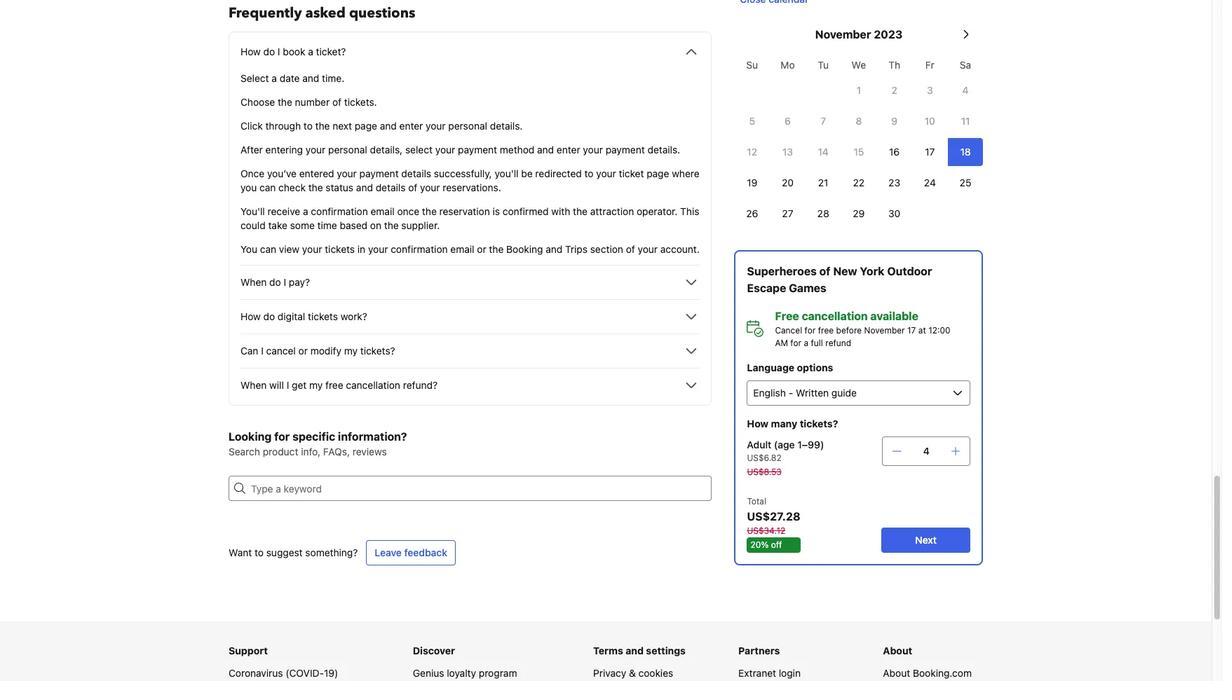 Task type: locate. For each thing, give the bounding box(es) containing it.
free up full
[[818, 326, 834, 336]]

your right view
[[302, 243, 322, 255]]

0 horizontal spatial 4
[[924, 446, 930, 457]]

something?
[[305, 547, 358, 559]]

cancellation up before
[[802, 310, 868, 323]]

can i cancel or modify my tickets? button
[[241, 343, 700, 360]]

once
[[241, 168, 265, 180]]

of inside superheroes of new york outdoor escape games
[[820, 265, 831, 278]]

free for cancellation
[[818, 326, 834, 336]]

0 vertical spatial details
[[402, 168, 432, 180]]

get
[[292, 380, 307, 391]]

0 horizontal spatial confirmation
[[311, 206, 368, 217]]

do left digital
[[263, 311, 275, 323]]

0 vertical spatial tickets?
[[360, 345, 395, 357]]

personal up after entering your personal details, select your payment method and enter your payment details.
[[449, 120, 488, 132]]

support
[[229, 645, 268, 657]]

details. up method at the left top of page
[[490, 120, 523, 132]]

1 horizontal spatial details.
[[648, 144, 681, 156]]

how up can
[[241, 311, 261, 323]]

do for pay?
[[269, 276, 281, 288]]

page right the next at the top left
[[355, 120, 377, 132]]

your right 'select'
[[436, 144, 456, 156]]

2
[[892, 84, 898, 96]]

for
[[805, 326, 816, 336], [791, 338, 802, 349], [274, 431, 290, 443]]

at
[[919, 326, 926, 336]]

how do i book a ticket? button
[[241, 43, 700, 60]]

a inside dropdown button
[[308, 46, 313, 58]]

to right redirected on the left of the page
[[585, 168, 594, 180]]

account.
[[661, 243, 700, 255]]

24
[[924, 177, 936, 189]]

about booking.com link
[[884, 668, 972, 680]]

1 can from the top
[[260, 182, 276, 194]]

your left ticket
[[597, 168, 617, 180]]

your left account.
[[638, 243, 658, 255]]

a right book
[[308, 46, 313, 58]]

email inside you'll receive a confirmation email once the reservation is confirmed with the attraction operator. this could take some time based on the supplier.
[[371, 206, 395, 217]]

to right the want
[[255, 547, 264, 559]]

cancellation inside dropdown button
[[346, 380, 401, 391]]

will
[[269, 380, 284, 391]]

about left booking.com
[[884, 668, 911, 680]]

about for about booking.com
[[884, 668, 911, 680]]

i left pay?
[[284, 276, 286, 288]]

details down 'select'
[[402, 168, 432, 180]]

tickets left in
[[325, 243, 355, 255]]

1 vertical spatial to
[[585, 168, 594, 180]]

the inside once you've entered your payment details successfully, you'll be redirected to your ticket page where you can check the status and details of your reservations.
[[308, 182, 323, 194]]

1 vertical spatial how
[[241, 311, 261, 323]]

free inside dropdown button
[[326, 380, 344, 391]]

8
[[856, 115, 862, 127]]

20
[[782, 177, 794, 189]]

2 November 2023 checkbox
[[877, 76, 912, 105]]

i
[[278, 46, 280, 58], [284, 276, 286, 288], [261, 345, 264, 357], [287, 380, 289, 391]]

confirmation
[[311, 206, 368, 217], [391, 243, 448, 255]]

1 horizontal spatial personal
[[449, 120, 488, 132]]

0 vertical spatial 17
[[925, 146, 935, 158]]

page right ticket
[[647, 168, 670, 180]]

1 horizontal spatial page
[[647, 168, 670, 180]]

1 vertical spatial email
[[451, 243, 475, 255]]

for up full
[[805, 326, 816, 336]]

1 horizontal spatial free
[[818, 326, 834, 336]]

you'll
[[241, 206, 265, 217]]

enter up 'select'
[[400, 120, 423, 132]]

or
[[477, 243, 487, 255], [299, 345, 308, 357]]

0 vertical spatial cancellation
[[802, 310, 868, 323]]

enter up redirected on the left of the page
[[557, 144, 581, 156]]

when left will
[[241, 380, 267, 391]]

email down you'll receive a confirmation email once the reservation is confirmed with the attraction operator. this could take some time based on the supplier.
[[451, 243, 475, 255]]

0 vertical spatial can
[[260, 182, 276, 194]]

extranet login
[[739, 668, 801, 680]]

details
[[402, 168, 432, 180], [376, 182, 406, 194]]

date
[[280, 72, 300, 84]]

Type a keyword field
[[246, 476, 712, 502]]

for inside looking for specific information? search product info, faqs, reviews
[[274, 431, 290, 443]]

1 vertical spatial or
[[299, 345, 308, 357]]

0 vertical spatial when
[[241, 276, 267, 288]]

of left new
[[820, 265, 831, 278]]

a
[[308, 46, 313, 58], [272, 72, 277, 84], [303, 206, 308, 217], [804, 338, 809, 349]]

in
[[358, 243, 366, 255]]

0 vertical spatial enter
[[400, 120, 423, 132]]

us$8.53
[[747, 467, 782, 478]]

mo
[[781, 59, 795, 71]]

1 vertical spatial 17
[[908, 326, 916, 336]]

1 horizontal spatial or
[[477, 243, 487, 255]]

payment up successfully,
[[458, 144, 497, 156]]

when do i pay?
[[241, 276, 310, 288]]

to down choose the number of tickets.
[[304, 120, 313, 132]]

4
[[963, 84, 969, 96], [924, 446, 930, 457]]

0 horizontal spatial email
[[371, 206, 395, 217]]

payment up ticket
[[606, 144, 645, 156]]

about up the about booking.com
[[884, 645, 913, 657]]

1 horizontal spatial tickets?
[[800, 418, 838, 430]]

how up "select"
[[241, 46, 261, 58]]

email up on
[[371, 206, 395, 217]]

1 vertical spatial free
[[326, 380, 344, 391]]

4 November 2023 checkbox
[[948, 76, 984, 105]]

a left date
[[272, 72, 277, 84]]

do left book
[[263, 46, 275, 58]]

2 horizontal spatial to
[[585, 168, 594, 180]]

my right modify in the bottom of the page
[[344, 345, 358, 357]]

confirmation up time
[[311, 206, 368, 217]]

november up we
[[815, 28, 871, 41]]

payment inside once you've entered your payment details successfully, you'll be redirected to your ticket page where you can check the status and details of your reservations.
[[360, 168, 399, 180]]

7
[[821, 115, 826, 127]]

details up once
[[376, 182, 406, 194]]

17 down 10 "checkbox"
[[925, 146, 935, 158]]

a up some
[[303, 206, 308, 217]]

1 horizontal spatial enter
[[557, 144, 581, 156]]

0 vertical spatial to
[[304, 120, 313, 132]]

the
[[278, 96, 292, 108], [315, 120, 330, 132], [308, 182, 323, 194], [422, 206, 437, 217], [573, 206, 588, 217], [384, 220, 399, 232], [489, 243, 504, 255]]

i right will
[[287, 380, 289, 391]]

1 when from the top
[[241, 276, 267, 288]]

1 vertical spatial for
[[791, 338, 802, 349]]

york
[[860, 265, 885, 278]]

th
[[889, 59, 901, 71]]

0 vertical spatial about
[[884, 645, 913, 657]]

1 horizontal spatial cancellation
[[802, 310, 868, 323]]

my right get
[[309, 380, 323, 391]]

7 November 2023 checkbox
[[806, 107, 841, 135]]

the up through
[[278, 96, 292, 108]]

do
[[263, 46, 275, 58], [269, 276, 281, 288], [263, 311, 275, 323]]

9
[[892, 115, 898, 127]]

cookies
[[639, 668, 674, 680]]

2 when from the top
[[241, 380, 267, 391]]

successfully,
[[434, 168, 492, 180]]

grid
[[734, 51, 984, 228]]

2 vertical spatial how
[[747, 418, 769, 430]]

1 vertical spatial details
[[376, 182, 406, 194]]

of up once
[[408, 182, 418, 194]]

settings
[[646, 645, 686, 657]]

1 horizontal spatial 17
[[925, 146, 935, 158]]

us$6.82
[[747, 453, 782, 464]]

1 vertical spatial details.
[[648, 144, 681, 156]]

i right can
[[261, 345, 264, 357]]

1 horizontal spatial email
[[451, 243, 475, 255]]

1 vertical spatial tickets
[[308, 311, 338, 323]]

your up the attraction
[[583, 144, 603, 156]]

when down you
[[241, 276, 267, 288]]

i for get
[[287, 380, 289, 391]]

1 about from the top
[[884, 645, 913, 657]]

how for how do digital tickets work?
[[241, 311, 261, 323]]

free cancellation available cancel for free before november 17 at 12:00 am for a full refund
[[775, 310, 951, 349]]

tickets? up '1–99)' in the right of the page
[[800, 418, 838, 430]]

or down you'll receive a confirmation email once the reservation is confirmed with the attraction operator. this could take some time based on the supplier.
[[477, 243, 487, 255]]

many
[[771, 418, 798, 430]]

1 vertical spatial november
[[864, 326, 905, 336]]

0 horizontal spatial cancellation
[[346, 380, 401, 391]]

1 vertical spatial can
[[260, 243, 276, 255]]

or right "cancel" on the bottom of the page
[[299, 345, 308, 357]]

for right am
[[791, 338, 802, 349]]

1 vertical spatial personal
[[328, 144, 367, 156]]

1 vertical spatial when
[[241, 380, 267, 391]]

(age
[[774, 439, 795, 451]]

0 vertical spatial confirmation
[[311, 206, 368, 217]]

before
[[836, 326, 862, 336]]

1 vertical spatial about
[[884, 668, 911, 680]]

0 vertical spatial do
[[263, 46, 275, 58]]

pay?
[[289, 276, 310, 288]]

1 vertical spatial confirmation
[[391, 243, 448, 255]]

1 vertical spatial page
[[647, 168, 670, 180]]

0 vertical spatial 4
[[963, 84, 969, 96]]

coronavirus
[[229, 668, 283, 680]]

0 vertical spatial for
[[805, 326, 816, 336]]

16 November 2023 checkbox
[[877, 138, 912, 166]]

0 horizontal spatial my
[[309, 380, 323, 391]]

0 horizontal spatial 17
[[908, 326, 916, 336]]

0 vertical spatial email
[[371, 206, 395, 217]]

ticket?
[[316, 46, 346, 58]]

november
[[815, 28, 871, 41], [864, 326, 905, 336]]

login
[[779, 668, 801, 680]]

reservations.
[[443, 182, 501, 194]]

could
[[241, 220, 266, 232]]

time.
[[322, 72, 345, 84]]

22
[[853, 177, 865, 189]]

0 vertical spatial how
[[241, 46, 261, 58]]

about for about
[[884, 645, 913, 657]]

how up adult
[[747, 418, 769, 430]]

1 vertical spatial tickets?
[[800, 418, 838, 430]]

1 horizontal spatial 4
[[963, 84, 969, 96]]

free inside the free cancellation available cancel for free before november 17 at 12:00 am for a full refund
[[818, 326, 834, 336]]

0 horizontal spatial or
[[299, 345, 308, 357]]

genius loyalty program
[[413, 668, 517, 680]]

0 vertical spatial free
[[818, 326, 834, 336]]

personal down the next at the top left
[[328, 144, 367, 156]]

tickets.
[[344, 96, 377, 108]]

confirmation down supplier.
[[391, 243, 448, 255]]

or inside how do i book a ticket? element
[[477, 243, 487, 255]]

0 horizontal spatial page
[[355, 120, 377, 132]]

do left pay?
[[269, 276, 281, 288]]

or inside dropdown button
[[299, 345, 308, 357]]

payment down the details,
[[360, 168, 399, 180]]

su
[[746, 59, 758, 71]]

1 vertical spatial enter
[[557, 144, 581, 156]]

3 November 2023 checkbox
[[912, 76, 948, 105]]

how for how many tickets?
[[747, 418, 769, 430]]

19
[[747, 177, 758, 189]]

0 vertical spatial tickets
[[325, 243, 355, 255]]

your down successfully,
[[420, 182, 440, 194]]

operator.
[[637, 206, 678, 217]]

and
[[303, 72, 319, 84], [380, 120, 397, 132], [537, 144, 554, 156], [356, 182, 373, 194], [546, 243, 563, 255], [626, 645, 644, 657]]

2 vertical spatial do
[[263, 311, 275, 323]]

grid containing su
[[734, 51, 984, 228]]

0 horizontal spatial for
[[274, 431, 290, 443]]

17
[[925, 146, 935, 158], [908, 326, 916, 336]]

digital
[[278, 311, 305, 323]]

tickets inside dropdown button
[[308, 311, 338, 323]]

do for book
[[263, 46, 275, 58]]

1 vertical spatial my
[[309, 380, 323, 391]]

for up product
[[274, 431, 290, 443]]

and right date
[[303, 72, 319, 84]]

genius loyalty program link
[[413, 668, 517, 680]]

modify
[[311, 345, 342, 357]]

details. up where
[[648, 144, 681, 156]]

page
[[355, 120, 377, 132], [647, 168, 670, 180]]

1 horizontal spatial to
[[304, 120, 313, 132]]

of inside once you've entered your payment details successfully, you'll be redirected to your ticket page where you can check the status and details of your reservations.
[[408, 182, 418, 194]]

select a date and time.
[[241, 72, 345, 84]]

12
[[747, 146, 757, 158]]

how do digital tickets work?
[[241, 311, 368, 323]]

when do i pay? button
[[241, 274, 700, 291]]

page inside once you've entered your payment details successfully, you'll be redirected to your ticket page where you can check the status and details of your reservations.
[[647, 168, 670, 180]]

17 left at
[[908, 326, 916, 336]]

1 vertical spatial 4
[[924, 446, 930, 457]]

0 horizontal spatial to
[[255, 547, 264, 559]]

to inside once you've entered your payment details successfully, you'll be redirected to your ticket page where you can check the status and details of your reservations.
[[585, 168, 594, 180]]

payment
[[458, 144, 497, 156], [606, 144, 645, 156], [360, 168, 399, 180]]

0 horizontal spatial payment
[[360, 168, 399, 180]]

when for when will i get my free cancellation refund?
[[241, 380, 267, 391]]

november down available
[[864, 326, 905, 336]]

free
[[775, 310, 799, 323]]

the down entered
[[308, 182, 323, 194]]

i left book
[[278, 46, 280, 58]]

cancellation left refund?
[[346, 380, 401, 391]]

supplier.
[[402, 220, 440, 232]]

12 November 2023 checkbox
[[734, 138, 770, 166]]

10 November 2023 checkbox
[[912, 107, 948, 135]]

18 cell
[[948, 135, 984, 166]]

0 horizontal spatial free
[[326, 380, 344, 391]]

13
[[783, 146, 793, 158]]

free right get
[[326, 380, 344, 391]]

0 vertical spatial my
[[344, 345, 358, 357]]

28 November 2023 checkbox
[[806, 200, 841, 228]]

entering
[[266, 144, 303, 156]]

cancellation
[[802, 310, 868, 323], [346, 380, 401, 391]]

20%
[[751, 540, 769, 551]]

13 November 2023 checkbox
[[770, 138, 806, 166]]

click through to the next page and enter your personal details.
[[241, 120, 523, 132]]

1 horizontal spatial my
[[344, 345, 358, 357]]

27 November 2023 checkbox
[[770, 200, 806, 228]]

2 horizontal spatial for
[[805, 326, 816, 336]]

details,
[[370, 144, 403, 156]]

2 can from the top
[[260, 243, 276, 255]]

my inside when will i get my free cancellation refund? dropdown button
[[309, 380, 323, 391]]

can
[[260, 182, 276, 194], [260, 243, 276, 255]]

tickets? down work?
[[360, 345, 395, 357]]

2 about from the top
[[884, 668, 911, 680]]

do for tickets
[[263, 311, 275, 323]]

25 November 2023 checkbox
[[948, 169, 984, 197]]

0 horizontal spatial details.
[[490, 120, 523, 132]]

2 vertical spatial for
[[274, 431, 290, 443]]

17 November 2023 checkbox
[[912, 138, 948, 166]]

can inside once you've entered your payment details successfully, you'll be redirected to your ticket page where you can check the status and details of your reservations.
[[260, 182, 276, 194]]

faqs,
[[323, 446, 350, 458]]

a left full
[[804, 338, 809, 349]]

1 vertical spatial cancellation
[[346, 380, 401, 391]]

language
[[747, 362, 795, 374]]

1 vertical spatial do
[[269, 276, 281, 288]]

on
[[370, 220, 382, 232]]

and right status
[[356, 182, 373, 194]]

1 November 2023 checkbox
[[841, 76, 877, 105]]

available
[[871, 310, 919, 323]]

tickets left work?
[[308, 311, 338, 323]]

0 horizontal spatial tickets?
[[360, 345, 395, 357]]

0 vertical spatial or
[[477, 243, 487, 255]]



Task type: vqa. For each thing, say whether or not it's contained in the screenshot.
WHERE ARE YOU GOING? field
no



Task type: describe. For each thing, give the bounding box(es) containing it.
refund?
[[403, 380, 438, 391]]

2 horizontal spatial payment
[[606, 144, 645, 156]]

and up privacy & cookies link
[[626, 645, 644, 657]]

17 inside the free cancellation available cancel for free before november 17 at 12:00 am for a full refund
[[908, 326, 916, 336]]

6 November 2023 checkbox
[[770, 107, 806, 135]]

cancellation inside the free cancellation available cancel for free before november 17 at 12:00 am for a full refund
[[802, 310, 868, 323]]

tickets inside how do i book a ticket? element
[[325, 243, 355, 255]]

where
[[672, 168, 700, 180]]

5 November 2023 checkbox
[[734, 107, 770, 135]]

reservation
[[440, 206, 490, 217]]

30 November 2023 checkbox
[[877, 200, 912, 228]]

the up supplier.
[[422, 206, 437, 217]]

15 November 2023 checkbox
[[841, 138, 877, 166]]

click
[[241, 120, 263, 132]]

november inside the free cancellation available cancel for free before november 17 at 12:00 am for a full refund
[[864, 326, 905, 336]]

the left booking
[[489, 243, 504, 255]]

a inside you'll receive a confirmation email once the reservation is confirmed with the attraction operator. this could take some time based on the supplier.
[[303, 206, 308, 217]]

the left the next at the top left
[[315, 120, 330, 132]]

4 inside "4" option
[[963, 84, 969, 96]]

next
[[333, 120, 352, 132]]

your up status
[[337, 168, 357, 180]]

through
[[266, 120, 301, 132]]

how do i book a ticket?
[[241, 46, 346, 58]]

0 vertical spatial page
[[355, 120, 377, 132]]

1 horizontal spatial for
[[791, 338, 802, 349]]

26 November 2023 checkbox
[[734, 200, 770, 228]]

the right with at the top left of the page
[[573, 206, 588, 217]]

21
[[818, 177, 829, 189]]

work?
[[341, 311, 368, 323]]

my inside the can i cancel or modify my tickets? dropdown button
[[344, 345, 358, 357]]

entered
[[299, 168, 334, 180]]

30
[[889, 208, 901, 220]]

17 inside 'checkbox'
[[925, 146, 935, 158]]

is
[[493, 206, 500, 217]]

how do digital tickets work? button
[[241, 309, 700, 326]]

and left trips
[[546, 243, 563, 255]]

once
[[397, 206, 420, 217]]

28
[[817, 208, 829, 220]]

attraction
[[591, 206, 634, 217]]

tickets? inside dropdown button
[[360, 345, 395, 357]]

5
[[749, 115, 755, 127]]

your right in
[[368, 243, 388, 255]]

21 November 2023 checkbox
[[806, 169, 841, 197]]

take
[[268, 220, 288, 232]]

superheroes
[[747, 265, 817, 278]]

8 November 2023 checkbox
[[841, 107, 877, 135]]

privacy & cookies link
[[594, 668, 674, 680]]

receive
[[268, 206, 300, 217]]

looking for specific information? search product info, faqs, reviews
[[229, 431, 407, 458]]

you
[[241, 243, 257, 255]]

the right on
[[384, 220, 399, 232]]

ticket
[[619, 168, 644, 180]]

number
[[295, 96, 330, 108]]

0 horizontal spatial enter
[[400, 120, 423, 132]]

when for when do i pay?
[[241, 276, 267, 288]]

18
[[960, 146, 971, 158]]

you'll receive a confirmation email once the reservation is confirmed with the attraction operator. this could take some time based on the supplier.
[[241, 206, 700, 232]]

and inside once you've entered your payment details successfully, you'll be redirected to your ticket page where you can check the status and details of your reservations.
[[356, 182, 373, 194]]

can i cancel or modify my tickets?
[[241, 345, 395, 357]]

am
[[775, 338, 788, 349]]

coronavirus (covid-19) link
[[229, 668, 338, 682]]

options
[[797, 362, 833, 374]]

14 November 2023 checkbox
[[806, 138, 841, 166]]

27
[[782, 208, 794, 220]]

privacy & cookies
[[594, 668, 674, 680]]

some
[[290, 220, 315, 232]]

be
[[522, 168, 533, 180]]

0 horizontal spatial personal
[[328, 144, 367, 156]]

can
[[241, 345, 259, 357]]

genius
[[413, 668, 444, 680]]

29 November 2023 checkbox
[[841, 200, 877, 228]]

about booking.com
[[884, 668, 972, 680]]

next
[[915, 535, 937, 547]]

confirmed
[[503, 206, 549, 217]]

how many tickets?
[[747, 418, 838, 430]]

you'll
[[495, 168, 519, 180]]

when will i get my free cancellation refund?
[[241, 380, 438, 391]]

us$27.28
[[747, 511, 801, 523]]

29
[[853, 208, 865, 220]]

i for pay?
[[284, 276, 286, 288]]

questions
[[349, 4, 416, 22]]

20 November 2023 checkbox
[[770, 169, 806, 197]]

next button
[[881, 528, 971, 554]]

booking
[[507, 243, 543, 255]]

sa
[[960, 59, 972, 71]]

november 2023
[[815, 28, 903, 41]]

24 November 2023 checkbox
[[912, 169, 948, 197]]

partners
[[739, 645, 780, 657]]

1 horizontal spatial confirmation
[[391, 243, 448, 255]]

how do i book a ticket? element
[[241, 60, 700, 257]]

22 November 2023 checkbox
[[841, 169, 877, 197]]

and up the details,
[[380, 120, 397, 132]]

18 November 2023 checkbox
[[948, 138, 984, 166]]

2 vertical spatial to
[[255, 547, 264, 559]]

12:00
[[929, 326, 951, 336]]

total
[[747, 497, 766, 507]]

i for book
[[278, 46, 280, 58]]

your up entered
[[306, 144, 326, 156]]

11 November 2023 checkbox
[[948, 107, 984, 135]]

&
[[629, 668, 636, 680]]

after
[[241, 144, 263, 156]]

0 vertical spatial details.
[[490, 120, 523, 132]]

1 horizontal spatial payment
[[458, 144, 497, 156]]

0 vertical spatial personal
[[449, 120, 488, 132]]

adult (age 1–99) us$6.82
[[747, 439, 824, 464]]

off
[[771, 540, 782, 551]]

confirmation inside you'll receive a confirmation email once the reservation is confirmed with the attraction operator. this could take some time based on the supplier.
[[311, 206, 368, 217]]

of left tickets.
[[333, 96, 342, 108]]

select
[[405, 144, 433, 156]]

of right section
[[626, 243, 635, 255]]

total us$27.28 us$34.12 20% off
[[747, 497, 801, 551]]

suggest
[[266, 547, 303, 559]]

after entering your personal details, select your payment method and enter your payment details.
[[241, 144, 681, 156]]

search
[[229, 446, 260, 458]]

adult
[[747, 439, 772, 451]]

asked
[[306, 4, 346, 22]]

method
[[500, 144, 535, 156]]

1–99)
[[798, 439, 824, 451]]

booking.com
[[913, 668, 972, 680]]

full
[[811, 338, 823, 349]]

23 November 2023 checkbox
[[877, 169, 912, 197]]

leave feedback
[[375, 547, 448, 559]]

19 November 2023 checkbox
[[734, 169, 770, 197]]

how for how do i book a ticket?
[[241, 46, 261, 58]]

and up redirected on the left of the page
[[537, 144, 554, 156]]

extranet
[[739, 668, 777, 680]]

free for will
[[326, 380, 344, 391]]

your up 'select'
[[426, 120, 446, 132]]

you
[[241, 182, 257, 194]]

9 November 2023 checkbox
[[877, 107, 912, 135]]

frequently
[[229, 4, 302, 22]]

0 vertical spatial november
[[815, 28, 871, 41]]

based
[[340, 220, 368, 232]]

extranet login link
[[739, 668, 801, 680]]

trips
[[566, 243, 588, 255]]

time
[[318, 220, 337, 232]]

program
[[479, 668, 517, 680]]

a inside the free cancellation available cancel for free before november 17 at 12:00 am for a full refund
[[804, 338, 809, 349]]

specific
[[293, 431, 335, 443]]



